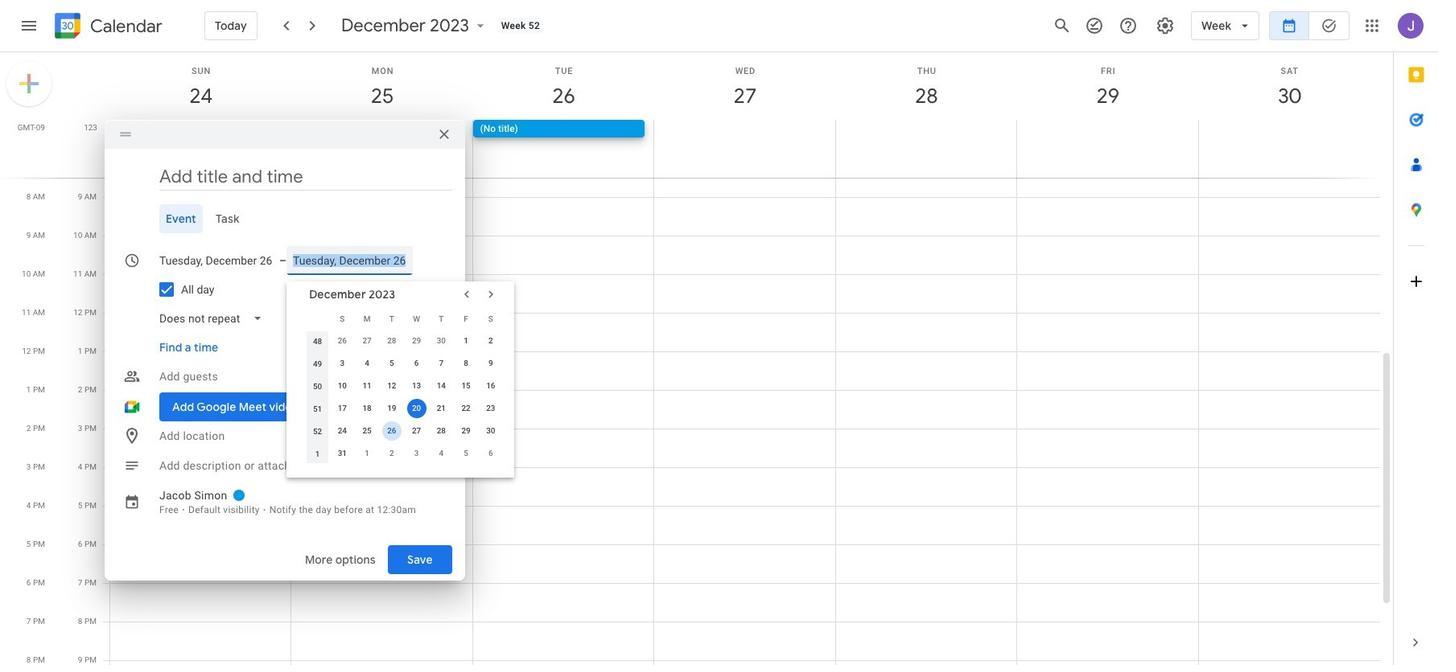 Task type: describe. For each thing, give the bounding box(es) containing it.
30 element
[[481, 422, 501, 441]]

january 3 element
[[407, 444, 426, 464]]

january 6 element
[[481, 444, 501, 464]]

1 horizontal spatial tab list
[[1394, 52, 1439, 621]]

1 element
[[457, 332, 476, 351]]

22 element
[[457, 399, 476, 419]]

4 element
[[358, 354, 377, 374]]

january 5 element
[[457, 444, 476, 464]]

7 element
[[432, 354, 451, 374]]

row group inside december 2023 grid
[[305, 330, 503, 465]]

column header inside december 2023 grid
[[305, 308, 330, 330]]

21 element
[[432, 399, 451, 419]]

19 element
[[382, 399, 402, 419]]

5 element
[[382, 354, 402, 374]]

13 element
[[407, 377, 426, 396]]

Start date text field
[[159, 246, 273, 275]]

16 element
[[481, 377, 501, 396]]

january 4 element
[[432, 444, 451, 464]]

25 element
[[358, 422, 377, 441]]

november 28 element
[[382, 332, 402, 351]]

26 element
[[382, 422, 402, 441]]

18 element
[[358, 399, 377, 419]]

10 element
[[333, 377, 352, 396]]

17 element
[[333, 399, 352, 419]]

december 2023 grid
[[302, 308, 503, 465]]

9 element
[[481, 354, 501, 374]]

20, today element
[[407, 399, 426, 419]]

main drawer image
[[19, 16, 39, 35]]

january 1 element
[[358, 444, 377, 464]]

heading inside "calendar" element
[[87, 17, 163, 36]]

november 26 element
[[333, 332, 352, 351]]

0 horizontal spatial tab list
[[118, 205, 452, 233]]



Task type: locate. For each thing, give the bounding box(es) containing it.
november 27 element
[[358, 332, 377, 351]]

heading
[[87, 17, 163, 36]]

november 30 element
[[432, 332, 451, 351]]

27 element
[[407, 422, 426, 441]]

2 element
[[481, 332, 501, 351]]

29 element
[[457, 422, 476, 441]]

column header
[[305, 308, 330, 330]]

tab list
[[1394, 52, 1439, 621], [118, 205, 452, 233]]

grid
[[0, 52, 1394, 666]]

15 element
[[457, 377, 476, 396]]

8 element
[[457, 354, 476, 374]]

november 29 element
[[407, 332, 426, 351]]

Add title and time text field
[[159, 165, 452, 189]]

31 element
[[333, 444, 352, 464]]

24 element
[[333, 422, 352, 441]]

None field
[[153, 304, 276, 333]]

row group
[[305, 330, 503, 465]]

settings menu image
[[1156, 16, 1176, 35]]

row
[[103, 120, 1394, 178], [305, 308, 503, 330], [305, 330, 503, 353], [305, 353, 503, 375], [305, 375, 503, 398], [305, 398, 503, 420], [305, 420, 503, 443], [305, 443, 503, 465]]

3 element
[[333, 354, 352, 374]]

to element
[[279, 254, 287, 267]]

cell
[[110, 120, 292, 178], [292, 120, 473, 178], [654, 120, 836, 178], [836, 120, 1017, 178], [1017, 120, 1199, 178], [1199, 120, 1380, 178], [404, 398, 429, 420], [380, 420, 404, 443]]

11 element
[[358, 377, 377, 396]]

28 element
[[432, 422, 451, 441]]

23 element
[[481, 399, 501, 419]]

12 element
[[382, 377, 402, 396]]

End date text field
[[293, 246, 407, 275]]

calendar element
[[52, 10, 163, 45]]

january 2 element
[[382, 444, 402, 464]]

14 element
[[432, 377, 451, 396]]

6 element
[[407, 354, 426, 374]]



Task type: vqa. For each thing, say whether or not it's contained in the screenshot.
Birthdays tree item
no



